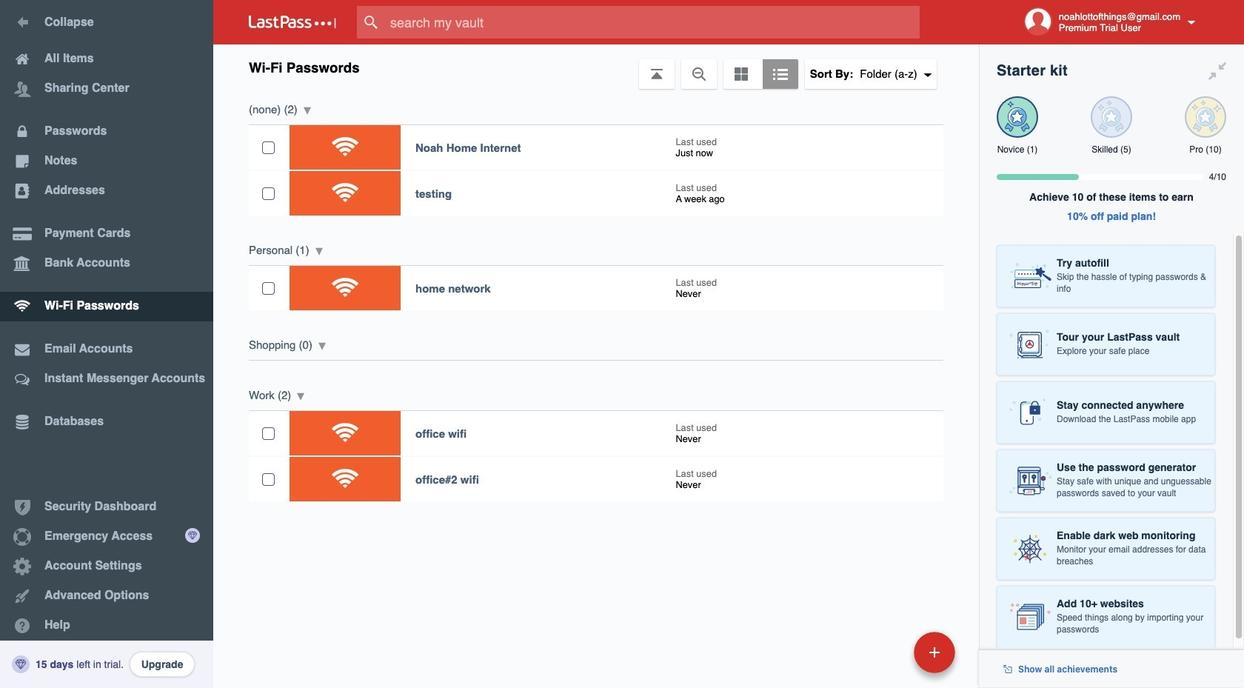 Task type: vqa. For each thing, say whether or not it's contained in the screenshot.
SEARCH MY VAULT text box
yes



Task type: locate. For each thing, give the bounding box(es) containing it.
vault options navigation
[[213, 44, 979, 89]]

Search search field
[[357, 6, 949, 39]]

new item navigation
[[812, 627, 964, 688]]

new item element
[[812, 631, 961, 673]]

search my vault text field
[[357, 6, 949, 39]]

main navigation navigation
[[0, 0, 213, 688]]

lastpass image
[[249, 16, 336, 29]]



